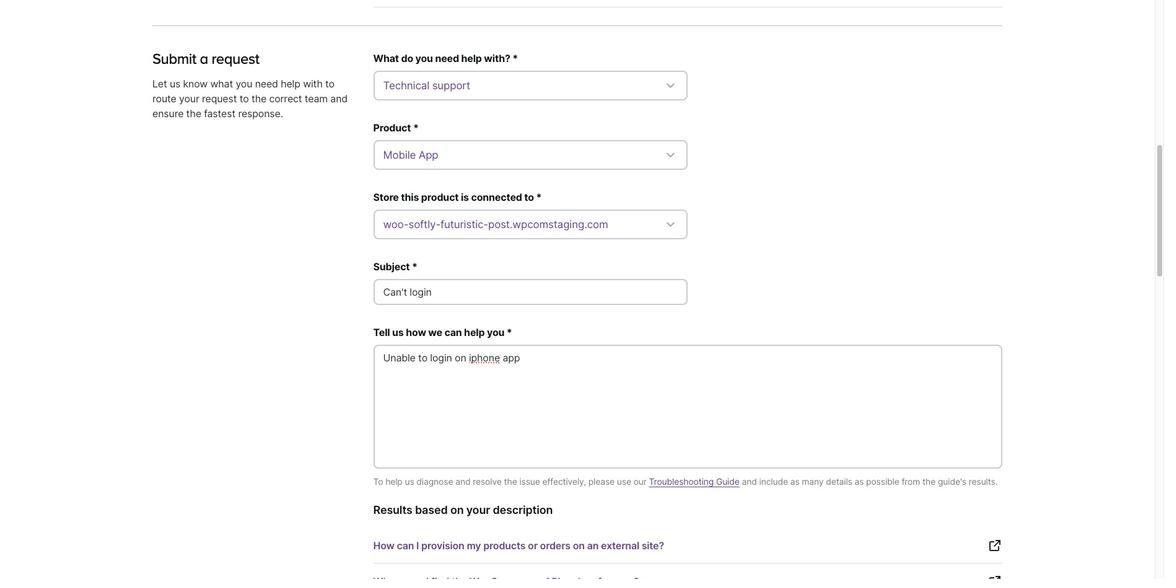 Task type: locate. For each thing, give the bounding box(es) containing it.
us inside let us know what you need help with to route your request to the correct team and ensure the fastest response.
[[170, 78, 181, 90]]

your down 'resolve'
[[467, 504, 490, 517]]

guide
[[717, 476, 740, 487]]

1 horizontal spatial to
[[325, 78, 335, 90]]

include
[[760, 476, 789, 487]]

0 vertical spatial us
[[170, 78, 181, 90]]

0 vertical spatial you
[[416, 52, 433, 64]]

you right what at the left of the page
[[236, 78, 253, 90]]

* right subject
[[412, 260, 418, 273]]

request inside let us know what you need help with to route your request to the correct team and ensure the fastest response.
[[202, 92, 237, 105]]

need up correct
[[255, 78, 278, 90]]

futuristic-
[[441, 218, 488, 230]]

1 vertical spatial need
[[255, 78, 278, 90]]

0 horizontal spatial to
[[240, 92, 249, 105]]

1 horizontal spatial you
[[416, 52, 433, 64]]

1 vertical spatial angle down image
[[663, 217, 678, 232]]

help
[[462, 52, 482, 64], [281, 78, 301, 90], [464, 326, 485, 338], [386, 476, 403, 487]]

0 vertical spatial can
[[445, 326, 462, 338]]

connected
[[471, 191, 522, 203]]

1 horizontal spatial us
[[392, 326, 404, 338]]

based
[[415, 504, 448, 517]]

results.
[[969, 476, 998, 487]]

*
[[513, 52, 518, 64], [413, 121, 419, 134], [537, 191, 542, 203], [412, 260, 418, 273], [507, 326, 512, 338]]

2 vertical spatial us
[[405, 476, 414, 487]]

your inside let us know what you need help with to route your request to the correct team and ensure the fastest response.
[[179, 92, 199, 105]]

subject
[[374, 260, 410, 273]]

on right based
[[451, 504, 464, 517]]

1 vertical spatial us
[[392, 326, 404, 338]]

softly-
[[409, 218, 441, 230]]

an
[[587, 540, 599, 552]]

as right details
[[855, 476, 864, 487]]

submit a request
[[153, 50, 259, 67]]

technical
[[383, 79, 430, 92]]

woo-
[[383, 218, 409, 230]]

1 angle down image from the top
[[663, 147, 678, 162]]

2 horizontal spatial you
[[487, 326, 505, 338]]

can right we
[[445, 326, 462, 338]]

the
[[252, 92, 267, 105], [186, 107, 201, 120], [504, 476, 517, 487], [923, 476, 936, 487]]

0 horizontal spatial us
[[170, 78, 181, 90]]

you
[[416, 52, 433, 64], [236, 78, 253, 90], [487, 326, 505, 338]]

1 horizontal spatial can
[[445, 326, 462, 338]]

0 horizontal spatial can
[[397, 540, 414, 552]]

1 vertical spatial you
[[236, 78, 253, 90]]

help up correct
[[281, 78, 301, 90]]

Mobile App field
[[374, 140, 688, 170]]

and inside let us know what you need help with to route your request to the correct team and ensure the fastest response.
[[331, 92, 348, 105]]

1 vertical spatial request
[[202, 92, 237, 105]]

help inside let us know what you need help with to route your request to the correct team and ensure the fastest response.
[[281, 78, 301, 90]]

us for tell
[[392, 326, 404, 338]]

you right "do"
[[416, 52, 433, 64]]

* right with?
[[513, 52, 518, 64]]

can left i
[[397, 540, 414, 552]]

on left "an"
[[573, 540, 585, 552]]

as left "many"
[[791, 476, 800, 487]]

1 horizontal spatial need
[[435, 52, 459, 64]]

external
[[601, 540, 640, 552]]

tell us how we can help you *
[[374, 326, 512, 338]]

* right the 'product'
[[413, 121, 419, 134]]

to up woo-softly-futuristic-post.wpcomstaging.com 'field'
[[525, 191, 534, 203]]

need up support
[[435, 52, 459, 64]]

product *
[[374, 121, 419, 134]]

0 vertical spatial need
[[435, 52, 459, 64]]

0 horizontal spatial and
[[331, 92, 348, 105]]

please
[[589, 476, 615, 487]]

store this product is connected to *
[[374, 191, 542, 203]]

and right guide at bottom right
[[742, 476, 757, 487]]

subject *
[[374, 260, 418, 273]]

request up what at the left of the page
[[212, 50, 259, 67]]

angle down image for mobile app
[[663, 147, 678, 162]]

1 horizontal spatial on
[[573, 540, 585, 552]]

you down subject * text box
[[487, 326, 505, 338]]

1 vertical spatial can
[[397, 540, 414, 552]]

0 vertical spatial your
[[179, 92, 199, 105]]

on
[[451, 504, 464, 517], [573, 540, 585, 552]]

us right let at the top of the page
[[170, 78, 181, 90]]

request up fastest
[[202, 92, 237, 105]]

0 horizontal spatial as
[[791, 476, 800, 487]]

possible
[[867, 476, 900, 487]]

your
[[179, 92, 199, 105], [467, 504, 490, 517]]

mobile app
[[383, 149, 439, 161]]

1 horizontal spatial as
[[855, 476, 864, 487]]

my
[[467, 540, 481, 552]]

diagnose
[[417, 476, 453, 487]]

us
[[170, 78, 181, 90], [392, 326, 404, 338], [405, 476, 414, 487]]

to right with
[[325, 78, 335, 90]]

need
[[435, 52, 459, 64], [255, 78, 278, 90]]

angle down image inside woo-softly-futuristic-post.wpcomstaging.com 'field'
[[663, 217, 678, 232]]

orders
[[540, 540, 571, 552]]

angle down image inside mobile app field
[[663, 147, 678, 162]]

troubleshooting guide link
[[649, 476, 740, 487]]

angle down image
[[663, 147, 678, 162], [663, 217, 678, 232]]

what do you need help with? *
[[374, 52, 518, 64]]

0 horizontal spatial need
[[255, 78, 278, 90]]

us left diagnose
[[405, 476, 414, 487]]

0 vertical spatial angle down image
[[663, 147, 678, 162]]

need inside let us know what you need help with to route your request to the correct team and ensure the fastest response.
[[255, 78, 278, 90]]

request
[[212, 50, 259, 67], [202, 92, 237, 105]]

2 horizontal spatial to
[[525, 191, 534, 203]]

1 horizontal spatial your
[[467, 504, 490, 517]]

results
[[374, 504, 413, 517]]

what
[[374, 52, 399, 64]]

0 horizontal spatial you
[[236, 78, 253, 90]]

how can i provision my products or orders on an external site? link
[[374, 528, 1003, 564]]

details
[[826, 476, 853, 487]]

0 horizontal spatial on
[[451, 504, 464, 517]]

let us know what you need help with to route your request to the correct team and ensure the fastest response.
[[153, 78, 348, 120]]

0 vertical spatial on
[[451, 504, 464, 517]]

mobile
[[383, 149, 416, 161]]

product
[[374, 121, 411, 134]]

i
[[417, 540, 419, 552]]

to
[[325, 78, 335, 90], [240, 92, 249, 105], [525, 191, 534, 203]]

how
[[374, 540, 395, 552]]

your down know
[[179, 92, 199, 105]]

ensure
[[153, 107, 184, 120]]

route
[[153, 92, 176, 105]]

and left 'resolve'
[[456, 476, 471, 487]]

us right tell
[[392, 326, 404, 338]]

0 horizontal spatial your
[[179, 92, 199, 105]]

2 angle down image from the top
[[663, 217, 678, 232]]

2 vertical spatial to
[[525, 191, 534, 203]]

many
[[802, 476, 824, 487]]

to up response.
[[240, 92, 249, 105]]

the right ensure
[[186, 107, 201, 120]]

or
[[528, 540, 538, 552]]

and right team
[[331, 92, 348, 105]]

as
[[791, 476, 800, 487], [855, 476, 864, 487]]

effectively,
[[543, 476, 586, 487]]

can
[[445, 326, 462, 338], [397, 540, 414, 552]]

post.wpcomstaging.com
[[488, 218, 608, 230]]

and
[[331, 92, 348, 105], [456, 476, 471, 487], [742, 476, 757, 487]]

store
[[374, 191, 399, 203]]



Task type: vqa. For each thing, say whether or not it's contained in the screenshot.
top request
yes



Task type: describe. For each thing, give the bounding box(es) containing it.
description
[[493, 504, 553, 517]]

troubleshooting
[[649, 476, 714, 487]]

1 vertical spatial your
[[467, 504, 490, 517]]

us for let
[[170, 78, 181, 90]]

know
[[183, 78, 208, 90]]

tell
[[374, 326, 390, 338]]

fastest
[[204, 107, 236, 120]]

help left with?
[[462, 52, 482, 64]]

1 horizontal spatial and
[[456, 476, 471, 487]]

let
[[153, 78, 167, 90]]

response.
[[238, 107, 283, 120]]

help right we
[[464, 326, 485, 338]]

a
[[200, 50, 208, 67]]

2 vertical spatial you
[[487, 326, 505, 338]]

1 vertical spatial on
[[573, 540, 585, 552]]

2 as from the left
[[855, 476, 864, 487]]

app
[[419, 149, 439, 161]]

angle down image for woo-softly-futuristic-post.wpcomstaging.com
[[663, 217, 678, 232]]

0 vertical spatial to
[[325, 78, 335, 90]]

correct
[[269, 92, 302, 105]]

issue
[[520, 476, 540, 487]]

submit
[[153, 50, 196, 67]]

support
[[432, 79, 471, 92]]

resolve
[[473, 476, 502, 487]]

* up woo-softly-futuristic-post.wpcomstaging.com 'field'
[[537, 191, 542, 203]]

we
[[429, 326, 443, 338]]

how can i provision my products or orders on an external site?
[[374, 540, 665, 552]]

guide's
[[939, 476, 967, 487]]

angle down image
[[663, 78, 678, 93]]

the up response.
[[252, 92, 267, 105]]

is
[[461, 191, 469, 203]]

1 vertical spatial to
[[240, 92, 249, 105]]

use
[[617, 476, 632, 487]]

provision
[[422, 540, 465, 552]]

products
[[484, 540, 526, 552]]

site?
[[642, 540, 665, 552]]

woo-softly-futuristic-post.wpcomstaging.com
[[383, 218, 608, 230]]

you inside let us know what you need help with to route your request to the correct team and ensure the fastest response.
[[236, 78, 253, 90]]

the left the issue on the left of the page
[[504, 476, 517, 487]]

how
[[406, 326, 426, 338]]

help right to
[[386, 476, 403, 487]]

from
[[902, 476, 921, 487]]

Technical support field
[[374, 71, 688, 100]]

2 horizontal spatial us
[[405, 476, 414, 487]]

Unable to login on iphone app text field
[[374, 345, 1003, 469]]

to
[[374, 476, 383, 487]]

0 vertical spatial request
[[212, 50, 259, 67]]

woo-softly-futuristic-post.wpcomstaging.com field
[[374, 209, 688, 239]]

technical support
[[383, 79, 471, 92]]

what
[[210, 78, 233, 90]]

do
[[401, 52, 414, 64]]

1 as from the left
[[791, 476, 800, 487]]

results based on your description
[[374, 504, 553, 517]]

the right from
[[923, 476, 936, 487]]

our
[[634, 476, 647, 487]]

with
[[303, 78, 323, 90]]

Subject * text field
[[374, 279, 688, 305]]

with?
[[484, 52, 511, 64]]

product
[[421, 191, 459, 203]]

to help us diagnose and resolve the issue effectively, please use our troubleshooting guide and include as many details as possible from the guide's results.
[[374, 476, 998, 487]]

team
[[305, 92, 328, 105]]

* down subject * text box
[[507, 326, 512, 338]]

2 horizontal spatial and
[[742, 476, 757, 487]]

this
[[401, 191, 419, 203]]



